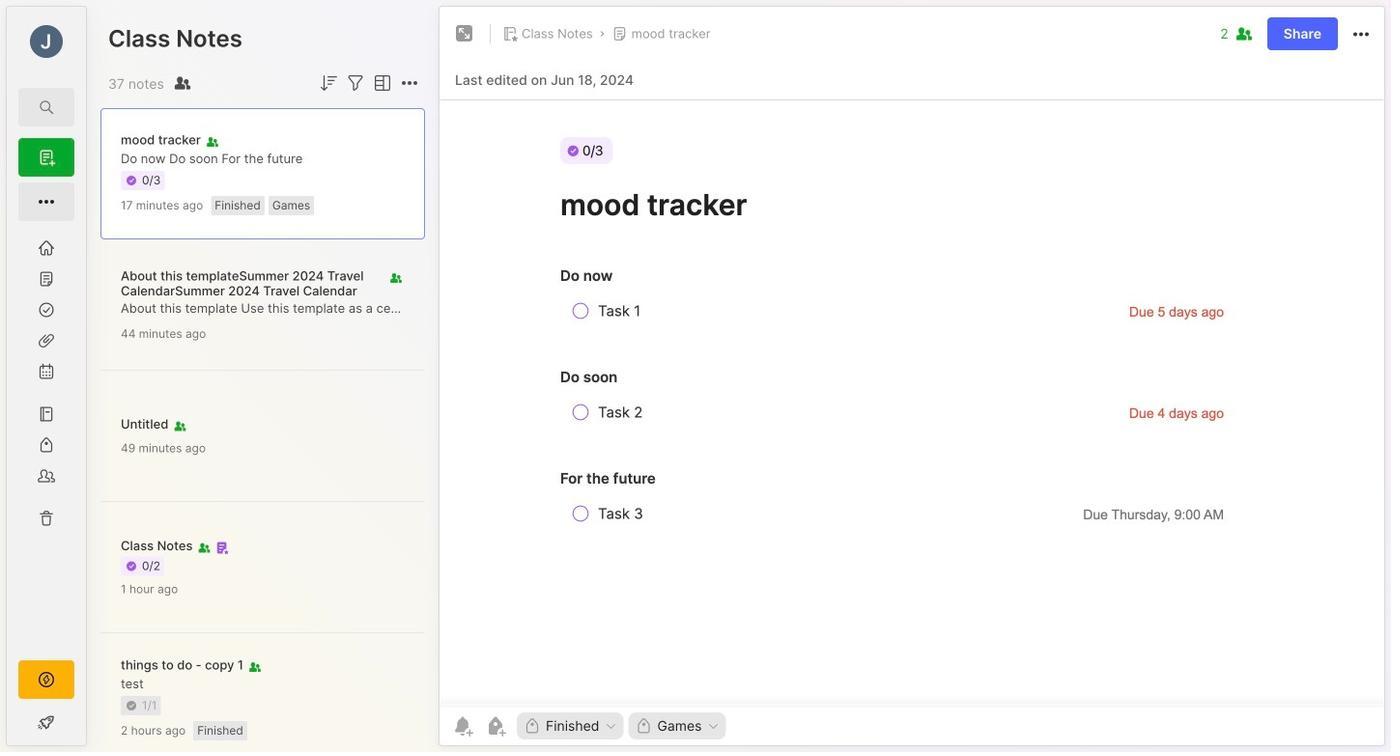 Task type: locate. For each thing, give the bounding box(es) containing it.
new note image down edit search icon
[[35, 146, 58, 169]]

Sort options field
[[317, 72, 340, 95]]

2 new note image from the top
[[35, 190, 58, 214]]

0 vertical spatial more actions field
[[1350, 22, 1373, 46]]

edit search image
[[35, 96, 58, 119]]

Help and Learning task checklist field
[[7, 707, 86, 738]]

1 vertical spatial new note image
[[35, 190, 58, 214]]

Note Editor text field
[[440, 100, 1385, 706]]

1 horizontal spatial more actions field
[[1350, 22, 1373, 46]]

note window element
[[439, 6, 1386, 752]]

account image
[[30, 25, 63, 58]]

1 vertical spatial more actions field
[[398, 72, 421, 95]]

upgrade image
[[35, 669, 58, 692]]

more actions image
[[398, 72, 421, 95]]

tree inside main element
[[7, 233, 86, 644]]

add filters image
[[344, 72, 367, 95]]

home image
[[37, 239, 56, 258]]

0 horizontal spatial more actions field
[[398, 72, 421, 95]]

0 vertical spatial new note image
[[35, 146, 58, 169]]

new note image
[[35, 146, 58, 169], [35, 190, 58, 214]]

new note image up home image at left
[[35, 190, 58, 214]]

Account field
[[7, 22, 86, 61]]

More actions field
[[1350, 22, 1373, 46], [398, 72, 421, 95]]

add tag image
[[484, 715, 507, 738]]

Finished Tag actions field
[[600, 720, 618, 734]]

tree
[[7, 233, 86, 644]]



Task type: describe. For each thing, give the bounding box(es) containing it.
2 members image
[[171, 72, 194, 95]]

main element
[[0, 0, 93, 753]]

click to expand image
[[85, 717, 99, 740]]

Games Tag actions field
[[702, 720, 720, 734]]

add a reminder image
[[451, 715, 475, 738]]

Add filters field
[[344, 72, 367, 95]]

View options field
[[367, 72, 394, 95]]

more actions image
[[1350, 23, 1373, 46]]

expand note image
[[453, 22, 476, 45]]

1 new note image from the top
[[35, 146, 58, 169]]



Task type: vqa. For each thing, say whether or not it's contained in the screenshot.
Add a reminder image
yes



